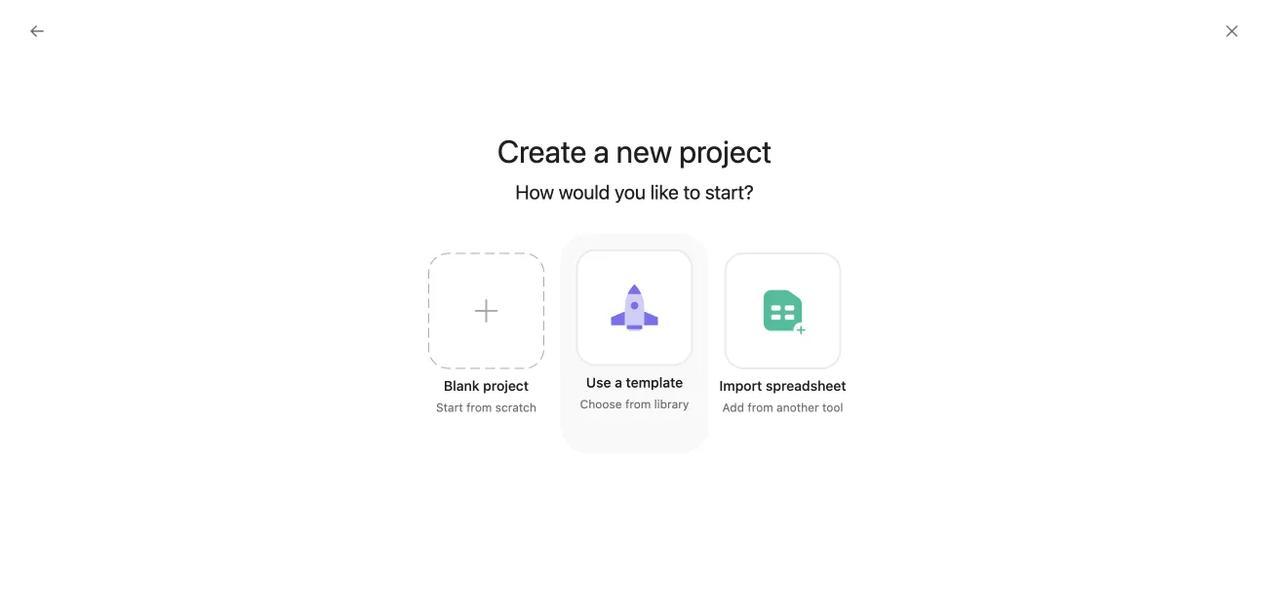 Task type: describe. For each thing, give the bounding box(es) containing it.
add
[[723, 401, 745, 415]]

from inside use a template choose from library
[[626, 398, 651, 412]]

would
[[559, 181, 610, 204]]

blank project start from scratch
[[436, 378, 537, 415]]

choose
[[580, 398, 622, 412]]

plan
[[543, 433, 570, 449]]

scratch
[[496, 401, 537, 415]]

functional
[[426, 433, 490, 449]]

to start?
[[684, 181, 754, 204]]

from for blank project
[[467, 401, 492, 415]]

blank
[[444, 378, 480, 394]]

project for new
[[414, 375, 458, 391]]

cross-functional project plan
[[382, 433, 570, 449]]

go back image
[[29, 23, 45, 39]]

project down scratch
[[494, 433, 539, 449]]

template
[[626, 375, 683, 391]]

how
[[516, 181, 554, 204]]

import
[[720, 378, 763, 394]]

library
[[655, 398, 689, 412]]

start
[[436, 401, 463, 415]]

close image
[[1225, 23, 1241, 39]]



Task type: vqa. For each thing, say whether or not it's contained in the screenshot.
1st Task name text field from the bottom
no



Task type: locate. For each thing, give the bounding box(es) containing it.
project
[[414, 375, 458, 391], [483, 378, 529, 394], [494, 433, 539, 449]]

new project
[[382, 375, 458, 391]]

0 horizontal spatial a
[[594, 133, 610, 170]]

use
[[586, 375, 612, 391]]

create a new project
[[498, 133, 772, 170]]

new project
[[617, 133, 772, 170]]

2 horizontal spatial from
[[748, 401, 774, 415]]

use a template choose from library
[[580, 375, 689, 412]]

a for use
[[615, 375, 623, 391]]

project inside blank project start from scratch
[[483, 378, 529, 394]]

project up start
[[414, 375, 458, 391]]

create
[[498, 133, 587, 170]]

tool
[[823, 401, 844, 415]]

a up would
[[594, 133, 610, 170]]

from down blank
[[467, 401, 492, 415]]

how would you like to start?
[[516, 181, 754, 204]]

another
[[777, 401, 819, 415]]

project up scratch
[[483, 378, 529, 394]]

like
[[651, 181, 679, 204]]

from inside blank project start from scratch
[[467, 401, 492, 415]]

from for import spreadsheet
[[748, 401, 774, 415]]

a for create
[[594, 133, 610, 170]]

from inside import spreadsheet add from another tool
[[748, 401, 774, 415]]

cross-
[[382, 433, 426, 449]]

import spreadsheet add from another tool
[[720, 378, 847, 415]]

1 horizontal spatial from
[[626, 398, 651, 412]]

cross-functional project plan link
[[296, 413, 880, 472]]

you
[[615, 181, 646, 204]]

new
[[382, 375, 410, 391]]

spreadsheet
[[766, 378, 847, 394]]

1 vertical spatial a
[[615, 375, 623, 391]]

0 horizontal spatial from
[[467, 401, 492, 415]]

a right use
[[615, 375, 623, 391]]

from
[[626, 398, 651, 412], [467, 401, 492, 415], [748, 401, 774, 415]]

1 horizontal spatial a
[[615, 375, 623, 391]]

project for blank
[[483, 378, 529, 394]]

from right add
[[748, 401, 774, 415]]

a inside use a template choose from library
[[615, 375, 623, 391]]

a
[[594, 133, 610, 170], [615, 375, 623, 391]]

from down template
[[626, 398, 651, 412]]

hide sidebar image
[[25, 16, 41, 31]]

0 vertical spatial a
[[594, 133, 610, 170]]



